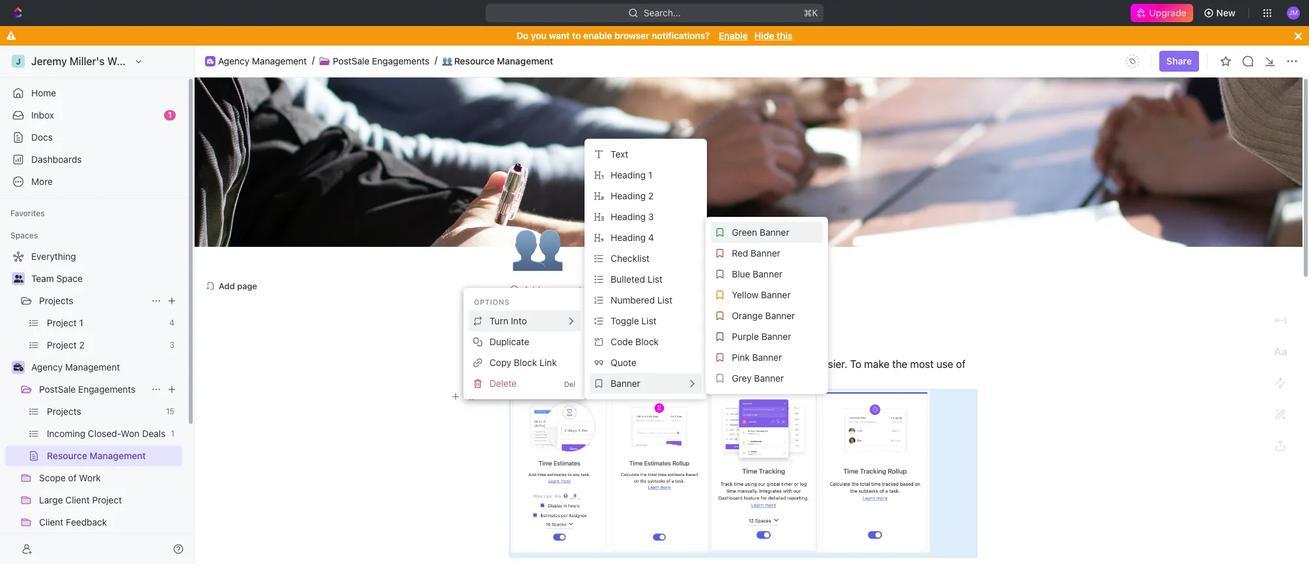 Task type: describe. For each thing, give the bounding box(es) containing it.
heading 2 button
[[590, 186, 702, 206]]

1 horizontal spatial resource
[[509, 300, 623, 331]]

toggle
[[611, 315, 639, 326]]

banner for green banner
[[760, 227, 790, 238]]

you
[[531, 30, 547, 41]]

of
[[957, 358, 966, 370]]

quote button
[[590, 352, 702, 373]]

want
[[549, 30, 570, 41]]

page
[[237, 280, 257, 291]]

orange
[[732, 310, 763, 321]]

1 horizontal spatial postsale engagements link
[[333, 55, 430, 67]]

⌘k
[[804, 7, 819, 18]]

upgrade
[[1150, 7, 1187, 18]]

docs link
[[5, 127, 182, 148]]

management
[[753, 358, 814, 370]]

0 vertical spatial agency management link
[[218, 55, 307, 67]]

link
[[540, 357, 557, 368]]

pink banner
[[732, 352, 782, 363]]

add comment
[[524, 284, 582, 295]]

search...
[[644, 7, 681, 18]]

list for bulleted list
[[648, 274, 663, 285]]

team space link
[[31, 268, 180, 289]]

clickapps
[[635, 374, 682, 385]]

0 vertical spatial postsale engagements
[[333, 55, 430, 66]]

heading 3
[[611, 211, 654, 222]]

numbered
[[611, 294, 655, 305]]

do
[[517, 30, 529, 41]]

red banner
[[732, 247, 781, 259]]

banner for orange banner
[[766, 310, 795, 321]]

resource management
[[509, 300, 788, 331]]

banner for pink banner
[[753, 352, 782, 363]]

quote
[[611, 357, 637, 368]]

1 make from the left
[[680, 358, 706, 370]]

list for toggle list
[[642, 315, 657, 326]]

options
[[474, 298, 510, 306]]

checklist
[[611, 253, 650, 264]]

duplicate button
[[469, 332, 581, 352]]

this
[[777, 30, 793, 41]]

favorites button
[[5, 206, 50, 221]]

home
[[31, 87, 56, 98]]

1 horizontal spatial agency
[[218, 55, 250, 66]]

postsale engagements inside tree
[[39, 384, 136, 395]]

notifications?
[[652, 30, 710, 41]]

to
[[851, 358, 862, 370]]

pink
[[732, 352, 750, 363]]

2
[[649, 190, 654, 201]]

purple banner button
[[711, 326, 823, 347]]

share
[[1167, 55, 1193, 66]]

block for copy
[[514, 357, 537, 368]]

inbox
[[31, 109, 54, 120]]

heading 3 button
[[590, 206, 702, 227]]

2 make from the left
[[865, 358, 890, 370]]

delete
[[490, 378, 517, 389]]

yellow banner
[[732, 289, 791, 300]]

docs
[[31, 132, 53, 143]]

grey banner button
[[711, 368, 823, 389]]

upgrade link
[[1132, 4, 1194, 22]]

engagements inside sidebar navigation
[[78, 384, 136, 395]]

tree inside sidebar navigation
[[5, 246, 182, 564]]

heading 4
[[611, 232, 654, 243]]

3
[[649, 211, 654, 222]]

postsale for the postsale engagements link in tree
[[39, 384, 76, 395]]

red
[[732, 247, 749, 259]]

copy block link
[[490, 357, 557, 368]]

grey banner
[[732, 373, 784, 384]]

0 vertical spatial the
[[893, 358, 908, 370]]

home link
[[5, 83, 182, 104]]

agency inside sidebar navigation
[[31, 361, 63, 373]]

projects link
[[39, 290, 146, 311]]

add for add comment
[[524, 284, 540, 295]]

banner for blue banner
[[753, 268, 783, 279]]

copy block link button
[[469, 352, 581, 373]]

purple
[[732, 331, 759, 342]]

favorites
[[10, 208, 45, 218]]

following
[[590, 374, 632, 385]]

enable
[[584, 30, 612, 41]]

resource
[[708, 358, 750, 370]]

pink banner button
[[711, 347, 823, 368]]

0 horizontal spatial the
[[572, 374, 587, 385]]

heading for heading 1
[[611, 169, 646, 180]]

enable
[[719, 30, 748, 41]]

orange banner
[[732, 310, 795, 321]]

1 inside sidebar navigation
[[168, 110, 172, 120]]

to
[[572, 30, 581, 41]]

grey
[[732, 373, 752, 384]]

blue banner
[[732, 268, 783, 279]]

clickup
[[511, 358, 547, 370]]

dashboards link
[[5, 149, 182, 170]]

text
[[611, 148, 629, 160]]

browser
[[615, 30, 650, 41]]



Task type: locate. For each thing, give the bounding box(es) containing it.
comment
[[543, 284, 582, 295]]

business time image for top agency management link
[[207, 58, 214, 64]]

agency management for the bottom agency management link
[[31, 361, 120, 373]]

1 horizontal spatial agency management link
[[218, 55, 307, 67]]

0 horizontal spatial agency management link
[[31, 357, 180, 378]]

0 horizontal spatial make
[[680, 358, 706, 370]]

1 vertical spatial postsale engagements link
[[39, 379, 146, 400]]

be
[[719, 374, 731, 385]]

0 vertical spatial block
[[636, 336, 659, 347]]

use
[[937, 358, 954, 370]]

del
[[565, 379, 576, 388]]

turn into
[[490, 315, 527, 326]]

tree containing team space
[[5, 246, 182, 564]]

4
[[649, 232, 654, 243]]

green
[[732, 227, 758, 238]]

1 vertical spatial agency management link
[[31, 357, 180, 378]]

1 horizontal spatial postsale engagements
[[333, 55, 430, 66]]

these
[[511, 374, 537, 385]]

business time image
[[207, 58, 214, 64], [13, 363, 23, 371]]

0 vertical spatial business time image
[[207, 58, 214, 64]]

0 horizontal spatial resource
[[454, 55, 495, 66]]

1 vertical spatial 1
[[649, 169, 653, 180]]

👥 resource management
[[442, 55, 553, 66]]

resource right '👥'
[[454, 55, 495, 66]]

provides
[[550, 358, 591, 370]]

0 vertical spatial 1
[[168, 110, 172, 120]]

add left the page
[[219, 280, 235, 291]]

banner inside button
[[753, 268, 783, 279]]

banner inside 'button'
[[753, 352, 782, 363]]

banner button
[[590, 373, 702, 394]]

1 horizontal spatial postsale
[[333, 55, 370, 66]]

banner down 'red banner' "button"
[[753, 268, 783, 279]]

banner down yellow banner button
[[766, 310, 795, 321]]

heading 4 button
[[590, 227, 702, 248]]

blue
[[732, 268, 751, 279]]

clickapps should be enabled:
[[635, 374, 775, 385]]

numbered list button
[[590, 290, 702, 311]]

checklist button
[[590, 248, 702, 269]]

0 horizontal spatial postsale engagements link
[[39, 379, 146, 400]]

purple banner
[[732, 331, 792, 342]]

banner down the quote
[[611, 378, 641, 389]]

4 heading from the top
[[611, 232, 646, 243]]

do you want to enable browser notifications? enable hide this
[[517, 30, 793, 41]]

1 vertical spatial block
[[514, 357, 537, 368]]

block down the toggle list button
[[636, 336, 659, 347]]

numbered list
[[611, 294, 673, 305]]

1 vertical spatial the
[[572, 374, 587, 385]]

1 vertical spatial resource
[[509, 300, 623, 331]]

dashboards
[[31, 154, 82, 165]]

0 vertical spatial engagements
[[372, 55, 430, 66]]

0 vertical spatial agency
[[218, 55, 250, 66]]

turn into button
[[469, 311, 581, 332]]

heading up checklist
[[611, 232, 646, 243]]

2 vertical spatial list
[[642, 315, 657, 326]]

hide
[[755, 30, 775, 41]]

into
[[511, 315, 527, 326]]

0 vertical spatial list
[[648, 274, 663, 285]]

list for numbered list
[[658, 294, 673, 305]]

team space
[[31, 273, 83, 284]]

postsale engagements link inside tree
[[39, 379, 146, 400]]

heading for heading 3
[[611, 211, 646, 222]]

0 horizontal spatial agency
[[31, 361, 63, 373]]

green banner
[[732, 227, 790, 238]]

bulleted
[[611, 274, 645, 285]]

postsale engagements link
[[333, 55, 430, 67], [39, 379, 146, 400]]

banner down management
[[755, 373, 784, 384]]

list down bulleted list button
[[658, 294, 673, 305]]

banner for grey banner
[[755, 373, 784, 384]]

clickup provides several views that make resource management easier. to make the most use of these views, the following
[[511, 358, 969, 385]]

easier.
[[817, 358, 848, 370]]

heading 2
[[611, 190, 654, 201]]

agency
[[218, 55, 250, 66], [31, 361, 63, 373]]

management inside sidebar navigation
[[65, 361, 120, 373]]

heading down 'heading 2'
[[611, 211, 646, 222]]

1 vertical spatial agency management
[[31, 361, 120, 373]]

new button
[[1199, 3, 1244, 23]]

banner for yellow banner
[[761, 289, 791, 300]]

most
[[911, 358, 934, 370]]

1
[[168, 110, 172, 120], [649, 169, 653, 180]]

heading 1
[[611, 169, 653, 180]]

1 vertical spatial list
[[658, 294, 673, 305]]

banner down orange banner button
[[762, 331, 792, 342]]

1 inside heading 1 "button"
[[649, 169, 653, 180]]

banner down green banner button
[[751, 247, 781, 259]]

heading for heading 4
[[611, 232, 646, 243]]

team
[[31, 273, 54, 284]]

0 horizontal spatial engagements
[[78, 384, 136, 395]]

make
[[680, 358, 706, 370], [865, 358, 890, 370]]

block for code
[[636, 336, 659, 347]]

enabled:
[[734, 374, 775, 385]]

1 horizontal spatial engagements
[[372, 55, 430, 66]]

make right "to"
[[865, 358, 890, 370]]

2 heading from the top
[[611, 190, 646, 201]]

postsale for right the postsale engagements link
[[333, 55, 370, 66]]

heading down heading 1
[[611, 190, 646, 201]]

banner for purple banner
[[762, 331, 792, 342]]

duplicate
[[490, 336, 530, 347]]

3 heading from the top
[[611, 211, 646, 222]]

0 horizontal spatial add
[[219, 280, 235, 291]]

1 horizontal spatial business time image
[[207, 58, 214, 64]]

views
[[630, 358, 656, 370]]

👥
[[442, 56, 452, 66]]

heading
[[611, 169, 646, 180], [611, 190, 646, 201], [611, 211, 646, 222], [611, 232, 646, 243]]

0 vertical spatial postsale engagements link
[[333, 55, 430, 67]]

1 vertical spatial engagements
[[78, 384, 136, 395]]

code
[[611, 336, 633, 347]]

1 horizontal spatial agency management
[[218, 55, 307, 66]]

postsale engagements
[[333, 55, 430, 66], [39, 384, 136, 395]]

1 vertical spatial agency
[[31, 361, 63, 373]]

postsale inside tree
[[39, 384, 76, 395]]

views,
[[540, 374, 569, 385]]

business time image for the bottom agency management link
[[13, 363, 23, 371]]

0 horizontal spatial 1
[[168, 110, 172, 120]]

that
[[659, 358, 678, 370]]

1 horizontal spatial make
[[865, 358, 890, 370]]

turn
[[490, 315, 509, 326]]

1 horizontal spatial the
[[893, 358, 908, 370]]

sidebar navigation
[[0, 46, 195, 564]]

spaces
[[10, 231, 38, 240]]

user group image
[[13, 275, 23, 283]]

the left 'most'
[[893, 358, 908, 370]]

heading 1 button
[[590, 165, 702, 186]]

block up these
[[514, 357, 537, 368]]

0 horizontal spatial block
[[514, 357, 537, 368]]

the down provides
[[572, 374, 587, 385]]

0 vertical spatial resource
[[454, 55, 495, 66]]

1 heading from the top
[[611, 169, 646, 180]]

several
[[593, 358, 627, 370]]

0 horizontal spatial postsale
[[39, 384, 76, 395]]

add
[[219, 280, 235, 291], [524, 284, 540, 295]]

list down 'checklist' button
[[648, 274, 663, 285]]

heading for heading 2
[[611, 190, 646, 201]]

heading up 'heading 2'
[[611, 169, 646, 180]]

0 vertical spatial agency management
[[218, 55, 307, 66]]

list down numbered list button at the bottom of the page
[[642, 315, 657, 326]]

resource down comment in the left of the page
[[509, 300, 623, 331]]

0 horizontal spatial agency management
[[31, 361, 120, 373]]

1 horizontal spatial add
[[524, 284, 540, 295]]

banner down "blue banner" button
[[761, 289, 791, 300]]

banner up 'red banner' "button"
[[760, 227, 790, 238]]

code block button
[[590, 332, 702, 352]]

code block
[[611, 336, 659, 347]]

toggle list button
[[590, 311, 702, 332]]

clickapps link
[[635, 374, 682, 385]]

space
[[56, 273, 83, 284]]

0 vertical spatial postsale
[[333, 55, 370, 66]]

management
[[252, 55, 307, 66], [497, 55, 553, 66], [629, 300, 788, 331], [65, 361, 120, 373]]

1 horizontal spatial 1
[[649, 169, 653, 180]]

make up should
[[680, 358, 706, 370]]

agency management for top agency management link
[[218, 55, 307, 66]]

1 horizontal spatial block
[[636, 336, 659, 347]]

banner down purple banner button
[[753, 352, 782, 363]]

toggle list
[[611, 315, 657, 326]]

banner inside button
[[766, 310, 795, 321]]

tree
[[5, 246, 182, 564]]

text button
[[590, 144, 702, 165]]

banner
[[760, 227, 790, 238], [751, 247, 781, 259], [753, 268, 783, 279], [761, 289, 791, 300], [766, 310, 795, 321], [762, 331, 792, 342], [753, 352, 782, 363], [755, 373, 784, 384], [611, 378, 641, 389]]

orange banner button
[[711, 305, 823, 326]]

green banner button
[[711, 222, 823, 243]]

0 horizontal spatial business time image
[[13, 363, 23, 371]]

add left comment in the left of the page
[[524, 284, 540, 295]]

1 vertical spatial postsale engagements
[[39, 384, 136, 395]]

the
[[893, 358, 908, 370], [572, 374, 587, 385]]

0 horizontal spatial postsale engagements
[[39, 384, 136, 395]]

blue banner button
[[711, 264, 823, 285]]

add for add page
[[219, 280, 235, 291]]

banner for red banner
[[751, 247, 781, 259]]

red banner button
[[711, 243, 823, 264]]

projects
[[39, 295, 73, 306]]

1 vertical spatial business time image
[[13, 363, 23, 371]]

banner inside "button"
[[751, 247, 781, 259]]

agency management inside sidebar navigation
[[31, 361, 120, 373]]

new
[[1217, 7, 1236, 18]]

1 vertical spatial postsale
[[39, 384, 76, 395]]

add page
[[219, 280, 257, 291]]



